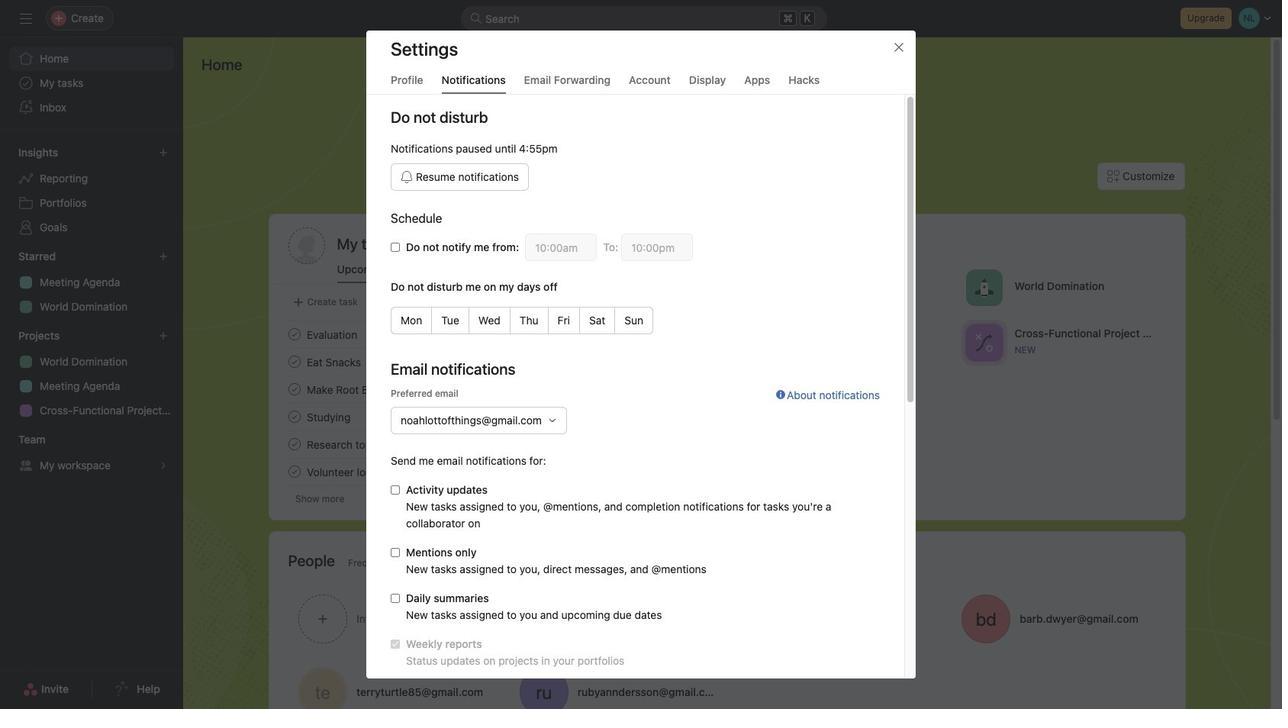 Task type: vqa. For each thing, say whether or not it's contained in the screenshot.
fifth Mark complete image
yes



Task type: describe. For each thing, give the bounding box(es) containing it.
add profile photo image
[[288, 228, 325, 264]]

4 mark complete image from the top
[[285, 435, 304, 454]]

5 mark complete checkbox from the top
[[285, 463, 304, 481]]

line_and_symbols image
[[975, 333, 993, 352]]

2 mark complete checkbox from the top
[[285, 353, 304, 371]]

close image
[[893, 41, 906, 53]]

global element
[[0, 37, 183, 129]]

mark complete image
[[285, 353, 304, 371]]



Task type: locate. For each thing, give the bounding box(es) containing it.
hide sidebar image
[[20, 12, 32, 24]]

3 mark complete checkbox from the top
[[285, 380, 304, 399]]

Mark complete checkbox
[[285, 435, 304, 454]]

projects element
[[0, 322, 183, 426]]

starred element
[[0, 243, 183, 322]]

5 mark complete image from the top
[[285, 463, 304, 481]]

1 mark complete image from the top
[[285, 325, 304, 344]]

insights element
[[0, 139, 183, 243]]

3 mark complete image from the top
[[285, 408, 304, 426]]

teams element
[[0, 426, 183, 481]]

Mark complete checkbox
[[285, 325, 304, 344], [285, 353, 304, 371], [285, 380, 304, 399], [285, 408, 304, 426], [285, 463, 304, 481]]

None text field
[[526, 234, 597, 261], [622, 234, 694, 261], [526, 234, 597, 261], [622, 234, 694, 261]]

mark complete image
[[285, 325, 304, 344], [285, 380, 304, 399], [285, 408, 304, 426], [285, 435, 304, 454], [285, 463, 304, 481]]

None checkbox
[[391, 243, 400, 252], [391, 486, 400, 495], [391, 243, 400, 252], [391, 486, 400, 495]]

1 mark complete checkbox from the top
[[285, 325, 304, 344]]

None checkbox
[[391, 548, 400, 557], [391, 594, 400, 603], [391, 640, 400, 649], [391, 548, 400, 557], [391, 594, 400, 603], [391, 640, 400, 649]]

4 mark complete checkbox from the top
[[285, 408, 304, 426]]

rocket image
[[975, 278, 993, 297]]

2 mark complete image from the top
[[285, 380, 304, 399]]

prominent image
[[470, 12, 483, 24]]

board image
[[768, 388, 786, 407]]



